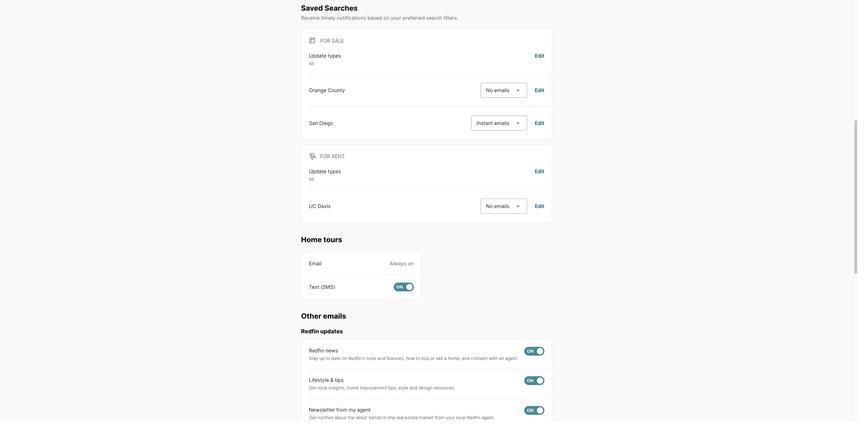 Task type: describe. For each thing, give the bounding box(es) containing it.
uc davis
[[309, 203, 331, 210]]

real
[[396, 416, 404, 421]]

connect
[[471, 356, 488, 362]]

how
[[406, 356, 415, 362]]

rent
[[332, 154, 345, 160]]

1 edit button from the top
[[535, 52, 545, 66]]

get inside newsletter from my agent get notified about the latest trends in the real estate market from your local redfin agent.
[[309, 416, 316, 421]]

and inside lifestyle & tips get local insights, home improvement tips, style and design resources.
[[410, 386, 417, 391]]

for rent
[[320, 154, 345, 160]]

edit button for diego
[[535, 120, 545, 127]]

sale
[[332, 38, 344, 44]]

tips,
[[388, 386, 397, 391]]

uc
[[309, 203, 316, 210]]

all for for rent
[[309, 177, 314, 182]]

davis
[[318, 203, 331, 210]]

or
[[431, 356, 435, 362]]

saved
[[301, 4, 323, 13]]

other emails
[[301, 312, 346, 321]]

stay
[[309, 356, 318, 362]]

based
[[368, 15, 382, 21]]

county
[[328, 87, 345, 94]]

buy
[[422, 356, 429, 362]]

local inside lifestyle & tips get local insights, home improvement tips, style and design resources.
[[318, 386, 327, 391]]

0 horizontal spatial and
[[378, 356, 385, 362]]

notifications
[[337, 15, 366, 21]]

redfin news stay up to date on redfin's tools and features, how to buy or sell a home, and connect with an agent.
[[309, 348, 519, 362]]

redfin for redfin updates
[[301, 329, 319, 335]]

text
[[309, 284, 319, 291]]

orange
[[309, 87, 326, 94]]

my
[[349, 408, 356, 414]]

agent
[[357, 408, 371, 414]]

update types all for for rent
[[309, 169, 341, 182]]

1 horizontal spatial from
[[435, 416, 445, 421]]

with
[[489, 356, 498, 362]]

for for for rent
[[320, 154, 330, 160]]

always
[[390, 261, 407, 267]]

a
[[444, 356, 447, 362]]

tools
[[366, 356, 376, 362]]

1 edit from the top
[[535, 53, 545, 59]]

your inside newsletter from my agent get notified about the latest trends in the real estate market from your local redfin agent.
[[446, 416, 455, 421]]

receive
[[301, 15, 320, 21]]

your inside saved searches receive timely notifications based on your preferred search filters.
[[391, 15, 401, 21]]

local inside newsletter from my agent get notified about the latest trends in the real estate market from your local redfin agent.
[[456, 416, 466, 421]]

sell
[[436, 356, 443, 362]]

san diego
[[309, 120, 333, 127]]

edit button for county
[[535, 87, 545, 94]]

instant
[[477, 120, 493, 127]]

redfin inside newsletter from my agent get notified about the latest trends in the real estate market from your local redfin agent.
[[467, 416, 480, 421]]

home
[[301, 236, 322, 245]]

email
[[309, 261, 322, 267]]

redfin for redfin news stay up to date on redfin's tools and features, how to buy or sell a home, and connect with an agent.
[[309, 348, 324, 354]]

improvement
[[360, 386, 387, 391]]

on for stay
[[527, 349, 534, 355]]

other
[[301, 312, 321, 321]]

2 horizontal spatial and
[[462, 356, 470, 362]]

emails for diego
[[494, 120, 509, 127]]

estate
[[405, 416, 418, 421]]

san
[[309, 120, 318, 127]]

news
[[326, 348, 338, 354]]

agent. inside newsletter from my agent get notified about the latest trends in the real estate market from your local redfin agent.
[[482, 416, 495, 421]]

4 edit button from the top
[[535, 168, 545, 182]]

1 vertical spatial on
[[408, 261, 414, 267]]

orange county
[[309, 87, 345, 94]]

updates
[[320, 329, 343, 335]]

types for sale
[[328, 53, 341, 59]]

about
[[335, 416, 347, 421]]

filters.
[[444, 15, 458, 21]]

an
[[499, 356, 504, 362]]

date
[[331, 356, 341, 362]]

on for news
[[342, 356, 347, 362]]



Task type: vqa. For each thing, say whether or not it's contained in the screenshot.
(332)
no



Task type: locate. For each thing, give the bounding box(es) containing it.
1 update from the top
[[309, 53, 326, 59]]

2 edit from the top
[[535, 87, 545, 94]]

emails for davis
[[494, 203, 509, 210]]

update types all
[[309, 53, 341, 66], [309, 169, 341, 182]]

edit for uc davis
[[535, 203, 545, 210]]

1 vertical spatial no emails
[[486, 203, 509, 210]]

redfin inside redfin news stay up to date on redfin's tools and features, how to buy or sell a home, and connect with an agent.
[[309, 348, 324, 354]]

0 vertical spatial local
[[318, 386, 327, 391]]

get inside lifestyle & tips get local insights, home improvement tips, style and design resources.
[[309, 386, 316, 391]]

get
[[309, 386, 316, 391], [309, 416, 316, 421]]

0 vertical spatial all
[[309, 61, 314, 66]]

searches
[[325, 4, 358, 13]]

latest
[[356, 416, 367, 421]]

search
[[426, 15, 442, 21]]

agent.
[[505, 356, 519, 362], [482, 416, 495, 421]]

for sale
[[320, 38, 344, 44]]

and right style
[[410, 386, 417, 391]]

2 no from the top
[[486, 203, 493, 210]]

lifestyle
[[309, 378, 329, 384]]

instant emails
[[477, 120, 509, 127]]

1 get from the top
[[309, 386, 316, 391]]

no emails for county
[[486, 87, 509, 94]]

2 update from the top
[[309, 169, 326, 175]]

all for for sale
[[309, 61, 314, 66]]

edit for orange county
[[535, 87, 545, 94]]

1 no from the top
[[486, 87, 493, 94]]

3 edit button from the top
[[535, 120, 545, 127]]

1 to from the left
[[326, 356, 330, 362]]

0 horizontal spatial the
[[348, 416, 355, 421]]

0 vertical spatial update types all
[[309, 53, 341, 66]]

1 vertical spatial get
[[309, 416, 316, 421]]

agent. inside redfin news stay up to date on redfin's tools and features, how to buy or sell a home, and connect with an agent.
[[505, 356, 519, 362]]

1 vertical spatial local
[[456, 416, 466, 421]]

2 the from the left
[[388, 416, 395, 421]]

update
[[309, 53, 326, 59], [309, 169, 326, 175]]

edit button
[[535, 52, 545, 66], [535, 87, 545, 94], [535, 120, 545, 127], [535, 168, 545, 182], [535, 203, 545, 210]]

newsletter
[[309, 408, 335, 414]]

tours
[[324, 236, 342, 245]]

0 horizontal spatial your
[[391, 15, 401, 21]]

on right based
[[384, 15, 390, 21]]

1 vertical spatial update
[[309, 169, 326, 175]]

0 vertical spatial no emails
[[486, 87, 509, 94]]

update types all down for rent
[[309, 169, 341, 182]]

2 to from the left
[[416, 356, 420, 362]]

types for rent
[[328, 169, 341, 175]]

to
[[326, 356, 330, 362], [416, 356, 420, 362]]

1 horizontal spatial to
[[416, 356, 420, 362]]

no for orange county
[[486, 87, 493, 94]]

and right home, in the bottom right of the page
[[462, 356, 470, 362]]

emails
[[494, 87, 509, 94], [494, 120, 509, 127], [494, 203, 509, 210], [323, 312, 346, 321]]

1 for from the top
[[320, 38, 330, 44]]

no emails for davis
[[486, 203, 509, 210]]

redfin's
[[348, 356, 365, 362]]

1 vertical spatial all
[[309, 177, 314, 182]]

2 no emails from the top
[[486, 203, 509, 210]]

for for for sale
[[320, 38, 330, 44]]

1 vertical spatial agent.
[[482, 416, 495, 421]]

types down for rent
[[328, 169, 341, 175]]

local
[[318, 386, 327, 391], [456, 416, 466, 421]]

all up uc
[[309, 177, 314, 182]]

on for tips
[[527, 379, 534, 384]]

no
[[486, 87, 493, 94], [486, 203, 493, 210]]

get down the lifestyle
[[309, 386, 316, 391]]

2 types from the top
[[328, 169, 341, 175]]

from right the market
[[435, 416, 445, 421]]

on
[[396, 285, 403, 290], [527, 349, 534, 355], [527, 379, 534, 384], [527, 409, 534, 414]]

&
[[330, 378, 334, 384]]

saved searches receive timely notifications based on your preferred search filters.
[[301, 4, 458, 21]]

1 horizontal spatial and
[[410, 386, 417, 391]]

design
[[419, 386, 432, 391]]

3 edit from the top
[[535, 120, 545, 127]]

0 vertical spatial agent.
[[505, 356, 519, 362]]

update for for sale
[[309, 53, 326, 59]]

edit button for davis
[[535, 203, 545, 210]]

on inside redfin news stay up to date on redfin's tools and features, how to buy or sell a home, and connect with an agent.
[[342, 356, 347, 362]]

to left buy on the bottom of page
[[416, 356, 420, 362]]

insights,
[[329, 386, 346, 391]]

2 vertical spatial redfin
[[467, 416, 480, 421]]

your
[[391, 15, 401, 21], [446, 416, 455, 421]]

style
[[398, 386, 408, 391]]

1 vertical spatial your
[[446, 416, 455, 421]]

the down my
[[348, 416, 355, 421]]

2 update types all from the top
[[309, 169, 341, 182]]

redfin
[[301, 329, 319, 335], [309, 348, 324, 354], [467, 416, 480, 421]]

1 update types all from the top
[[309, 53, 341, 66]]

on right always
[[408, 261, 414, 267]]

0 vertical spatial types
[[328, 53, 341, 59]]

text (sms)
[[309, 284, 335, 291]]

edit
[[535, 53, 545, 59], [535, 87, 545, 94], [535, 120, 545, 127], [535, 169, 545, 175], [535, 203, 545, 210]]

1 horizontal spatial your
[[446, 416, 455, 421]]

update types all for for sale
[[309, 53, 341, 66]]

no emails
[[486, 87, 509, 94], [486, 203, 509, 210]]

resources.
[[434, 386, 455, 391]]

trends
[[369, 416, 382, 421]]

5 edit button from the top
[[535, 203, 545, 210]]

0 horizontal spatial agent.
[[482, 416, 495, 421]]

market
[[419, 416, 434, 421]]

get down newsletter
[[309, 416, 316, 421]]

on right date
[[342, 356, 347, 362]]

edit for san diego
[[535, 120, 545, 127]]

features,
[[387, 356, 405, 362]]

always on
[[390, 261, 414, 267]]

update for for rent
[[309, 169, 326, 175]]

2 edit button from the top
[[535, 87, 545, 94]]

2 horizontal spatial on
[[408, 261, 414, 267]]

diego
[[319, 120, 333, 127]]

0 horizontal spatial local
[[318, 386, 327, 391]]

emails for county
[[494, 87, 509, 94]]

0 vertical spatial your
[[391, 15, 401, 21]]

1 vertical spatial redfin
[[309, 348, 324, 354]]

0 horizontal spatial on
[[342, 356, 347, 362]]

timely
[[321, 15, 336, 21]]

update down for rent
[[309, 169, 326, 175]]

2 all from the top
[[309, 177, 314, 182]]

2 for from the top
[[320, 154, 330, 160]]

0 vertical spatial on
[[384, 15, 390, 21]]

lifestyle & tips get local insights, home improvement tips, style and design resources.
[[309, 378, 455, 391]]

on
[[384, 15, 390, 21], [408, 261, 414, 267], [342, 356, 347, 362]]

1 types from the top
[[328, 53, 341, 59]]

in
[[383, 416, 387, 421]]

5 edit from the top
[[535, 203, 545, 210]]

newsletter from my agent get notified about the latest trends in the real estate market from your local redfin agent.
[[309, 408, 495, 421]]

from up about
[[336, 408, 347, 414]]

types
[[328, 53, 341, 59], [328, 169, 341, 175]]

4 edit from the top
[[535, 169, 545, 175]]

0 vertical spatial redfin
[[301, 329, 319, 335]]

up
[[319, 356, 325, 362]]

redfin updates
[[301, 329, 343, 335]]

0 horizontal spatial to
[[326, 356, 330, 362]]

all
[[309, 61, 314, 66], [309, 177, 314, 182]]

0 vertical spatial no
[[486, 87, 493, 94]]

for left rent
[[320, 154, 330, 160]]

the right in
[[388, 416, 395, 421]]

on for searches
[[384, 15, 390, 21]]

(sms)
[[321, 284, 335, 291]]

home
[[347, 386, 359, 391]]

to right up in the left bottom of the page
[[326, 356, 330, 362]]

from
[[336, 408, 347, 414], [435, 416, 445, 421]]

1 vertical spatial update types all
[[309, 169, 341, 182]]

1 the from the left
[[348, 416, 355, 421]]

notified
[[318, 416, 333, 421]]

1 no emails from the top
[[486, 87, 509, 94]]

on for my
[[527, 409, 534, 414]]

tips
[[335, 378, 344, 384]]

0 horizontal spatial from
[[336, 408, 347, 414]]

1 vertical spatial no
[[486, 203, 493, 210]]

and
[[378, 356, 385, 362], [462, 356, 470, 362], [410, 386, 417, 391]]

1 horizontal spatial agent.
[[505, 356, 519, 362]]

1 horizontal spatial on
[[384, 15, 390, 21]]

2 vertical spatial on
[[342, 356, 347, 362]]

no for uc davis
[[486, 203, 493, 210]]

home,
[[448, 356, 461, 362]]

all up orange at top left
[[309, 61, 314, 66]]

update down for sale
[[309, 53, 326, 59]]

your right the market
[[446, 416, 455, 421]]

your left preferred
[[391, 15, 401, 21]]

1 vertical spatial for
[[320, 154, 330, 160]]

0 vertical spatial get
[[309, 386, 316, 391]]

1 horizontal spatial the
[[388, 416, 395, 421]]

and right tools
[[378, 356, 385, 362]]

None checkbox
[[524, 407, 545, 416]]

1 vertical spatial types
[[328, 169, 341, 175]]

home tours
[[301, 236, 342, 245]]

1 vertical spatial from
[[435, 416, 445, 421]]

the
[[348, 416, 355, 421], [388, 416, 395, 421]]

1 horizontal spatial local
[[456, 416, 466, 421]]

0 vertical spatial for
[[320, 38, 330, 44]]

2 get from the top
[[309, 416, 316, 421]]

types down for sale
[[328, 53, 341, 59]]

None checkbox
[[394, 283, 414, 292], [524, 348, 545, 356], [524, 377, 545, 386], [394, 283, 414, 292], [524, 348, 545, 356], [524, 377, 545, 386]]

0 vertical spatial update
[[309, 53, 326, 59]]

for
[[320, 38, 330, 44], [320, 154, 330, 160]]

1 all from the top
[[309, 61, 314, 66]]

preferred
[[403, 15, 425, 21]]

on inside saved searches receive timely notifications based on your preferred search filters.
[[384, 15, 390, 21]]

for left sale
[[320, 38, 330, 44]]

0 vertical spatial from
[[336, 408, 347, 414]]

update types all down for sale
[[309, 53, 341, 66]]



